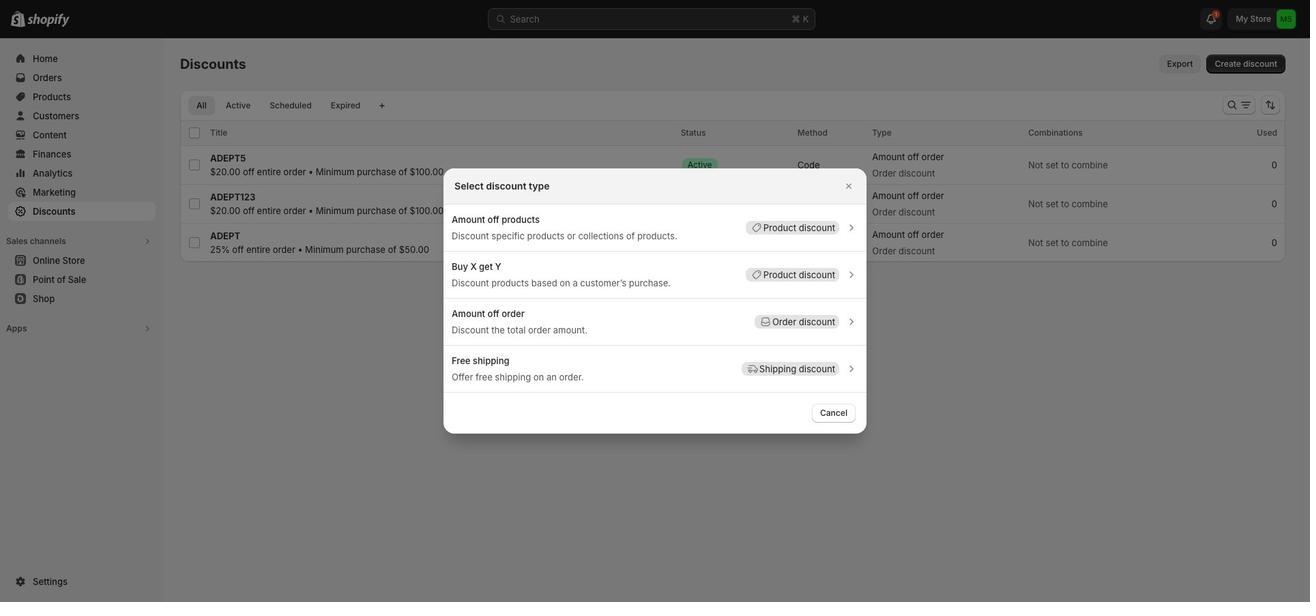 Task type: locate. For each thing, give the bounding box(es) containing it.
tab list
[[186, 96, 371, 115]]

dialog
[[0, 169, 1310, 434]]



Task type: vqa. For each thing, say whether or not it's contained in the screenshot.
14
no



Task type: describe. For each thing, give the bounding box(es) containing it.
shopify image
[[27, 14, 70, 27]]



